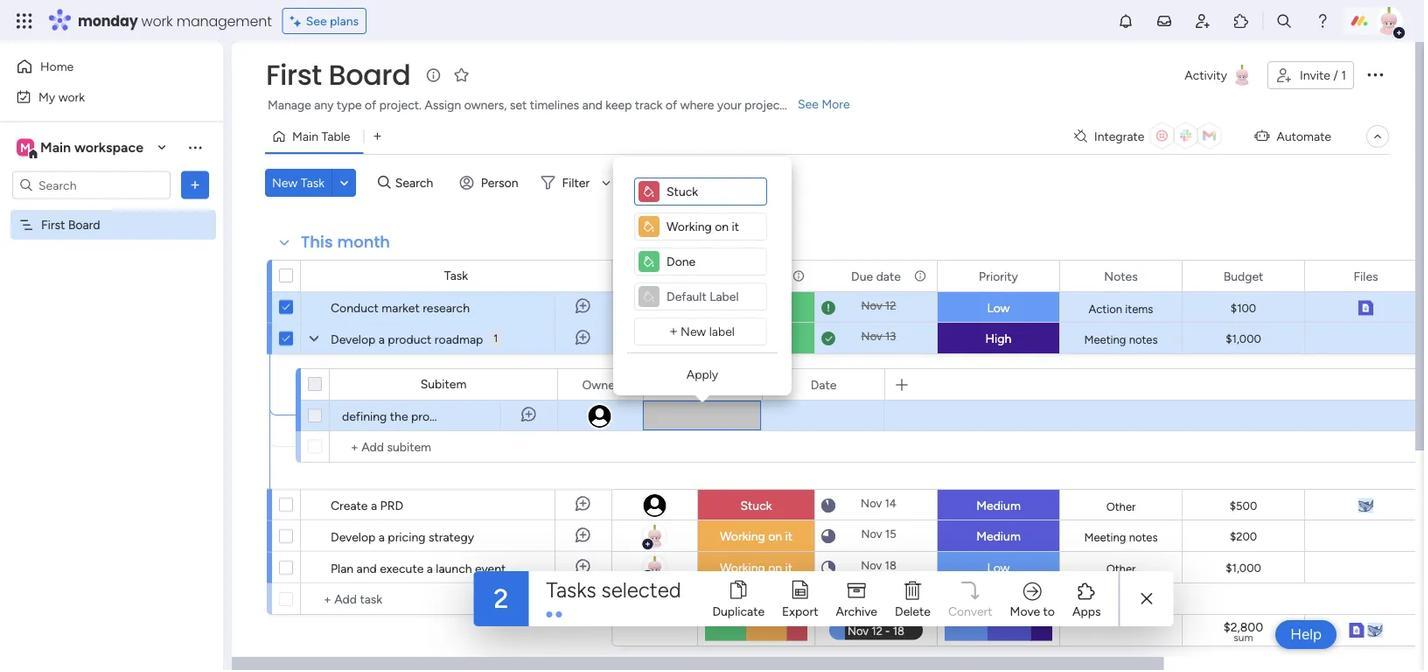 Task type: locate. For each thing, give the bounding box(es) containing it.
see
[[306, 14, 327, 28], [798, 97, 819, 112]]

nov left 13
[[861, 329, 882, 343]]

develop for develop a pricing strategy
[[331, 529, 376, 544]]

Default Label field
[[663, 287, 763, 306]]

see plans
[[306, 14, 359, 28]]

task inside new task button
[[301, 175, 325, 190]]

1 horizontal spatial status
[[739, 269, 774, 283]]

working on it up duplicate
[[720, 560, 793, 575]]

2 vertical spatial and
[[357, 561, 377, 576]]

2 nov from the top
[[861, 329, 882, 343]]

status
[[739, 269, 774, 283], [685, 377, 721, 392]]

1 horizontal spatial owner
[[636, 269, 673, 283]]

Budget field
[[1219, 266, 1268, 286]]

work for monday
[[141, 11, 173, 31]]

1 vertical spatial low
[[987, 560, 1010, 575]]

main workspace
[[40, 139, 143, 156]]

0 horizontal spatial new
[[272, 175, 298, 190]]

done right label
[[742, 331, 771, 346]]

0 horizontal spatial task
[[301, 175, 325, 190]]

0 vertical spatial owner field
[[632, 266, 678, 286]]

0 vertical spatial other
[[1106, 499, 1136, 513]]

nov left 12
[[861, 299, 882, 313]]

1
[[1341, 68, 1346, 83], [494, 332, 498, 345]]

due date
[[851, 269, 901, 283]]

meeting notes
[[1084, 332, 1158, 346], [1084, 530, 1158, 544]]

develop down create
[[331, 529, 376, 544]]

working down stuck
[[720, 529, 765, 544]]

v2 done deadline image
[[821, 330, 835, 347]]

my work
[[38, 89, 85, 104]]

0 vertical spatial working on it
[[720, 529, 793, 544]]

hide button
[[689, 169, 754, 197]]

1 vertical spatial working
[[720, 560, 765, 575]]

assign
[[425, 98, 461, 112]]

main inside workspace selection element
[[40, 139, 71, 156]]

nov 15
[[861, 527, 896, 541]]

1 add label field from the top
[[663, 182, 763, 201]]

export
[[782, 604, 818, 619]]

0 horizontal spatial board
[[68, 217, 100, 232]]

medium
[[976, 498, 1021, 513], [976, 529, 1021, 544]]

1 horizontal spatial board
[[328, 56, 411, 94]]

3 nov from the top
[[861, 496, 882, 510]]

meeting notes up apps
[[1084, 530, 1158, 544]]

1 vertical spatial working on it
[[720, 560, 793, 575]]

status down new label button
[[685, 377, 721, 392]]

owner field up default label field
[[632, 266, 678, 286]]

meeting
[[1084, 332, 1126, 346], [1084, 530, 1126, 544]]

first inside "first board" 'list box'
[[41, 217, 65, 232]]

1 vertical spatial new
[[681, 324, 706, 339]]

and right features,
[[552, 409, 572, 423]]

done up new label button
[[742, 300, 771, 315]]

task up research
[[444, 268, 468, 283]]

action
[[1089, 302, 1122, 316]]

1 vertical spatial first board
[[41, 217, 100, 232]]

management
[[176, 11, 272, 31]]

date
[[876, 269, 901, 283]]

nov for nov 15
[[861, 527, 882, 541]]

0 vertical spatial board
[[328, 56, 411, 94]]

1 vertical spatial notes
[[1129, 530, 1158, 544]]

main left 'table'
[[292, 129, 318, 144]]

1 notes from the top
[[1129, 332, 1158, 346]]

main inside button
[[292, 129, 318, 144]]

set
[[510, 98, 527, 112]]

owner up default label field
[[636, 269, 673, 283]]

column information image
[[913, 269, 927, 283]]

new
[[272, 175, 298, 190], [681, 324, 706, 339]]

0 vertical spatial meeting notes
[[1084, 332, 1158, 346]]

low up convert
[[987, 560, 1010, 575]]

0 horizontal spatial see
[[306, 14, 327, 28]]

invite members image
[[1194, 12, 1212, 30]]

strategy
[[429, 529, 474, 544]]

main for main table
[[292, 129, 318, 144]]

working
[[720, 529, 765, 544], [720, 560, 765, 575]]

workspace image
[[17, 138, 34, 157]]

1 vertical spatial develop
[[331, 529, 376, 544]]

0 vertical spatial new
[[272, 175, 298, 190]]

a for prd
[[371, 498, 377, 513]]

a left product
[[379, 332, 385, 346]]

1 horizontal spatial and
[[552, 409, 572, 423]]

work inside my work button
[[58, 89, 85, 104]]

search everything image
[[1275, 12, 1293, 30]]

1 vertical spatial work
[[58, 89, 85, 104]]

on
[[768, 529, 782, 544], [768, 560, 782, 575]]

0 vertical spatial on
[[768, 529, 782, 544]]

2 add label field from the top
[[663, 217, 763, 236]]

1 right "/" on the top
[[1341, 68, 1346, 83]]

nov left 15
[[861, 527, 882, 541]]

status left column information image
[[739, 269, 774, 283]]

1 horizontal spatial task
[[444, 268, 468, 283]]

Date field
[[806, 375, 841, 394]]

1 other from the top
[[1106, 499, 1136, 513]]

work right monday
[[141, 11, 173, 31]]

$1,000 down $200
[[1226, 561, 1261, 575]]

develop down conduct
[[331, 332, 376, 346]]

$2,800 sum
[[1224, 619, 1263, 644]]

0 vertical spatial add label field
[[663, 182, 763, 201]]

work for my
[[58, 89, 85, 104]]

2 it from the top
[[785, 560, 793, 575]]

nov left 14
[[861, 496, 882, 510]]

main
[[292, 129, 318, 144], [40, 139, 71, 156]]

0 vertical spatial notes
[[1129, 332, 1158, 346]]

0 vertical spatial 1
[[1341, 68, 1346, 83]]

0 vertical spatial first
[[266, 56, 322, 94]]

0 vertical spatial develop
[[331, 332, 376, 346]]

1 vertical spatial medium
[[976, 529, 1021, 544]]

activity
[[1185, 68, 1227, 83]]

0 vertical spatial see
[[306, 14, 327, 28]]

archive
[[836, 604, 877, 619]]

1 horizontal spatial new
[[681, 324, 706, 339]]

show board description image
[[423, 66, 444, 84]]

18
[[885, 559, 897, 573]]

1 vertical spatial done
[[742, 331, 771, 346]]

0 vertical spatial status field
[[735, 266, 779, 286]]

0 vertical spatial working
[[720, 529, 765, 544]]

add view image
[[374, 130, 381, 143]]

on up export
[[768, 560, 782, 575]]

0 vertical spatial medium
[[976, 498, 1021, 513]]

develop
[[331, 332, 376, 346], [331, 529, 376, 544]]

sum
[[1234, 631, 1253, 644]]

and
[[582, 98, 603, 112], [552, 409, 572, 423], [357, 561, 377, 576]]

conduct market research
[[331, 300, 470, 315]]

0 vertical spatial meeting
[[1084, 332, 1126, 346]]

see left plans
[[306, 14, 327, 28]]

apps
[[1072, 604, 1101, 618]]

1 $1,000 from the top
[[1226, 332, 1261, 346]]

1 vertical spatial add label field
[[663, 217, 763, 236]]

0 vertical spatial $1,000
[[1226, 332, 1261, 346]]

budget
[[1223, 269, 1263, 283]]

owner up milestones.
[[582, 377, 619, 392]]

0 horizontal spatial work
[[58, 89, 85, 104]]

1 meeting notes from the top
[[1084, 332, 1158, 346]]

1 vertical spatial status
[[685, 377, 721, 392]]

1 horizontal spatial see
[[798, 97, 819, 112]]

of right the track
[[666, 98, 677, 112]]

manage any type of project. assign owners, set timelines and keep track of where your project stands.
[[268, 98, 826, 112]]

2 done from the top
[[742, 331, 771, 346]]

meeting notes down 'action items'
[[1084, 332, 1158, 346]]

board up type
[[328, 56, 411, 94]]

and right plan
[[357, 561, 377, 576]]

nov left the 18
[[861, 559, 882, 573]]

new for new task
[[272, 175, 298, 190]]

1 vertical spatial meeting
[[1084, 530, 1126, 544]]

0 horizontal spatial main
[[40, 139, 71, 156]]

0 vertical spatial first board
[[266, 56, 411, 94]]

milestones.
[[575, 409, 637, 423]]

4 nov from the top
[[861, 527, 882, 541]]

0 vertical spatial and
[[582, 98, 603, 112]]

work right my
[[58, 89, 85, 104]]

working on it
[[720, 529, 793, 544], [720, 560, 793, 575]]

Add Label field
[[663, 182, 763, 201], [663, 217, 763, 236], [663, 252, 763, 271]]

2 develop from the top
[[331, 529, 376, 544]]

develop a product roadmap
[[331, 332, 483, 346]]

first board down search in workspace field
[[41, 217, 100, 232]]

delete
[[895, 604, 931, 619]]

working up duplicate
[[720, 560, 765, 575]]

0 horizontal spatial first
[[41, 217, 65, 232]]

a left pricing in the left of the page
[[379, 529, 385, 544]]

1 nov from the top
[[861, 299, 882, 313]]

other
[[1106, 499, 1136, 513], [1106, 562, 1136, 576]]

0 horizontal spatial 1
[[494, 332, 498, 345]]

board
[[328, 56, 411, 94], [68, 217, 100, 232]]

0 vertical spatial owner
[[636, 269, 673, 283]]

13
[[885, 329, 896, 343]]

select product image
[[16, 12, 33, 30]]

1 vertical spatial and
[[552, 409, 572, 423]]

1 vertical spatial on
[[768, 560, 782, 575]]

0 vertical spatial low
[[987, 300, 1010, 315]]

1 develop from the top
[[331, 332, 376, 346]]

owner field up milestones.
[[578, 375, 623, 394]]

1 vertical spatial owner
[[582, 377, 619, 392]]

see for see plans
[[306, 14, 327, 28]]

1 vertical spatial owner field
[[578, 375, 623, 394]]

task left angle down icon
[[301, 175, 325, 190]]

1 horizontal spatial of
[[666, 98, 677, 112]]

see more link
[[796, 95, 852, 113]]

main table button
[[265, 122, 363, 150]]

high
[[985, 331, 1012, 346]]

1 vertical spatial see
[[798, 97, 819, 112]]

the
[[390, 409, 408, 423]]

$1,000 down $100
[[1226, 332, 1261, 346]]

status field left column information image
[[735, 266, 779, 286]]

new down main table button
[[272, 175, 298, 190]]

main right the workspace image
[[40, 139, 71, 156]]

a
[[379, 332, 385, 346], [371, 498, 377, 513], [379, 529, 385, 544], [427, 561, 433, 576]]

and left keep
[[582, 98, 603, 112]]

market
[[382, 300, 420, 315]]

filter
[[562, 175, 590, 190]]

1 it from the top
[[785, 529, 793, 544]]

board inside 'list box'
[[68, 217, 100, 232]]

goals,
[[466, 409, 498, 423]]

first down search in workspace field
[[41, 217, 65, 232]]

2 vertical spatial add label field
[[663, 252, 763, 271]]

meeting down action
[[1084, 332, 1126, 346]]

see inside button
[[306, 14, 327, 28]]

nov for nov 12
[[861, 299, 882, 313]]

1 vertical spatial $1,000
[[1226, 561, 1261, 575]]

first up manage
[[266, 56, 322, 94]]

1 horizontal spatial work
[[141, 11, 173, 31]]

working on it down stuck
[[720, 529, 793, 544]]

first board inside 'list box'
[[41, 217, 100, 232]]

it
[[785, 529, 793, 544], [785, 560, 793, 575]]

0 vertical spatial done
[[742, 300, 771, 315]]

0 horizontal spatial owner
[[582, 377, 619, 392]]

this month
[[301, 231, 390, 253]]

research
[[423, 300, 470, 315]]

nov for nov 18
[[861, 559, 882, 573]]

1 vertical spatial other
[[1106, 562, 1136, 576]]

1 of from the left
[[365, 98, 376, 112]]

1 horizontal spatial first
[[266, 56, 322, 94]]

add to favorites image
[[452, 66, 470, 84]]

0 horizontal spatial status
[[685, 377, 721, 392]]

status field down new label button
[[681, 375, 725, 394]]

1 vertical spatial first
[[41, 217, 65, 232]]

first board
[[266, 56, 411, 94], [41, 217, 100, 232]]

option
[[0, 209, 223, 213]]

new left label
[[681, 324, 706, 339]]

This month field
[[297, 231, 395, 254]]

0 horizontal spatial first board
[[41, 217, 100, 232]]

first board up type
[[266, 56, 411, 94]]

5 nov from the top
[[861, 559, 882, 573]]

1 horizontal spatial main
[[292, 129, 318, 144]]

1 right roadmap
[[494, 332, 498, 345]]

+ Add subitem text field
[[339, 436, 520, 457]]

1 vertical spatial meeting notes
[[1084, 530, 1158, 544]]

1 vertical spatial board
[[68, 217, 100, 232]]

0 horizontal spatial status field
[[681, 375, 725, 394]]

type
[[337, 98, 362, 112]]

defining the product's goals, features, and milestones.
[[342, 409, 637, 423]]

a for pricing
[[379, 529, 385, 544]]

Owner field
[[632, 266, 678, 286], [578, 375, 623, 394]]

a left prd
[[371, 498, 377, 513]]

defining
[[342, 409, 387, 423]]

collapse board header image
[[1371, 129, 1385, 143]]

2 horizontal spatial and
[[582, 98, 603, 112]]

any
[[314, 98, 334, 112]]

1 working on it from the top
[[720, 529, 793, 544]]

meeting up apps
[[1084, 530, 1126, 544]]

1 vertical spatial it
[[785, 560, 793, 575]]

$200
[[1230, 530, 1257, 544]]

duplicate
[[712, 604, 765, 619]]

done for develop a product roadmap
[[742, 331, 771, 346]]

see plans button
[[282, 8, 367, 34]]

1 done from the top
[[742, 300, 771, 315]]

done
[[742, 300, 771, 315], [742, 331, 771, 346]]

nov
[[861, 299, 882, 313], [861, 329, 882, 343], [861, 496, 882, 510], [861, 527, 882, 541], [861, 559, 882, 573]]

0 vertical spatial task
[[301, 175, 325, 190]]

items
[[1125, 302, 1153, 316]]

launch
[[436, 561, 472, 576]]

of right type
[[365, 98, 376, 112]]

nov 18
[[861, 559, 897, 573]]

2 working on it from the top
[[720, 560, 793, 575]]

1 medium from the top
[[976, 498, 1021, 513]]

0 horizontal spatial of
[[365, 98, 376, 112]]

Status field
[[735, 266, 779, 286], [681, 375, 725, 394]]

2 medium from the top
[[976, 529, 1021, 544]]

work
[[141, 11, 173, 31], [58, 89, 85, 104]]

Search in workspace field
[[37, 175, 146, 195]]

execute
[[380, 561, 424, 576]]

home
[[40, 59, 74, 74]]

see left more
[[798, 97, 819, 112]]

low up 'high'
[[987, 300, 1010, 315]]

2 on from the top
[[768, 560, 782, 575]]

dapulse integrations image
[[1074, 130, 1087, 143]]

more
[[822, 97, 850, 112]]

options image
[[1365, 64, 1386, 85]]

First Board field
[[262, 56, 415, 94]]

on down stuck
[[768, 529, 782, 544]]

Notes field
[[1100, 266, 1142, 286]]

0 vertical spatial it
[[785, 529, 793, 544]]

0 vertical spatial work
[[141, 11, 173, 31]]

0 horizontal spatial and
[[357, 561, 377, 576]]

a for product
[[379, 332, 385, 346]]

1 horizontal spatial status field
[[735, 266, 779, 286]]

board down search in workspace field
[[68, 217, 100, 232]]

autopilot image
[[1255, 124, 1270, 147]]



Task type: describe. For each thing, give the bounding box(es) containing it.
person button
[[453, 169, 529, 197]]

main table
[[292, 129, 350, 144]]

2
[[494, 583, 509, 615]]

invite
[[1300, 68, 1330, 83]]

a left launch
[[427, 561, 433, 576]]

inbox image
[[1156, 12, 1173, 30]]

nov 13
[[861, 329, 896, 343]]

1 horizontal spatial owner field
[[632, 266, 678, 286]]

event
[[475, 561, 506, 576]]

1 vertical spatial status field
[[681, 375, 725, 394]]

Priority field
[[975, 266, 1022, 286]]

apps image
[[1233, 12, 1250, 30]]

/
[[1333, 68, 1338, 83]]

help
[[1290, 625, 1322, 643]]

subitem
[[420, 377, 467, 391]]

2 notes from the top
[[1129, 530, 1158, 544]]

1 horizontal spatial first board
[[266, 56, 411, 94]]

nov for nov 13
[[861, 329, 882, 343]]

$2,800
[[1224, 619, 1263, 634]]

Search field
[[391, 171, 443, 195]]

files
[[1354, 269, 1378, 283]]

2 low from the top
[[987, 560, 1010, 575]]

manage
[[268, 98, 311, 112]]

new label
[[681, 324, 735, 339]]

new task
[[272, 175, 325, 190]]

integrate
[[1094, 129, 1145, 144]]

m
[[20, 140, 31, 155]]

stuck
[[740, 498, 772, 513]]

to
[[1043, 604, 1055, 619]]

Files field
[[1349, 266, 1383, 286]]

2 $1,000 from the top
[[1226, 561, 1261, 575]]

1 vertical spatial 1
[[494, 332, 498, 345]]

develop for develop a product roadmap
[[331, 332, 376, 346]]

3 add label field from the top
[[663, 252, 763, 271]]

monday
[[78, 11, 138, 31]]

ruby anderson image
[[1375, 7, 1403, 35]]

notifications image
[[1117, 12, 1135, 30]]

project.
[[379, 98, 422, 112]]

arrow down image
[[596, 172, 617, 193]]

new label button
[[634, 318, 767, 346]]

done for conduct market research
[[742, 300, 771, 315]]

keep
[[606, 98, 632, 112]]

due
[[851, 269, 873, 283]]

15
[[885, 527, 896, 541]]

v2 search image
[[378, 173, 391, 193]]

action items
[[1089, 302, 1153, 316]]

workspace selection element
[[17, 137, 146, 160]]

person
[[481, 175, 518, 190]]

home button
[[10, 52, 188, 80]]

new for new label
[[681, 324, 706, 339]]

apply button
[[627, 360, 778, 388]]

0 horizontal spatial owner field
[[578, 375, 623, 394]]

project
[[745, 98, 784, 112]]

workspace options image
[[186, 138, 204, 156]]

1 low from the top
[[987, 300, 1010, 315]]

selected
[[601, 577, 681, 603]]

invite / 1
[[1300, 68, 1346, 83]]

sort button
[[622, 169, 684, 197]]

1 horizontal spatial 1
[[1341, 68, 1346, 83]]

new task button
[[265, 169, 332, 197]]

1 working from the top
[[720, 529, 765, 544]]

move to
[[1010, 604, 1055, 619]]

this
[[301, 231, 333, 253]]

notes
[[1104, 269, 1138, 283]]

move
[[1010, 604, 1040, 619]]

14
[[885, 496, 897, 510]]

main for main workspace
[[40, 139, 71, 156]]

roadmap
[[435, 332, 483, 346]]

features,
[[501, 409, 549, 423]]

your
[[717, 98, 742, 112]]

create a prd
[[331, 498, 403, 513]]

help image
[[1314, 12, 1331, 30]]

convert
[[948, 604, 992, 619]]

nov for nov 14
[[861, 496, 882, 510]]

activity button
[[1178, 61, 1260, 89]]

priority
[[979, 269, 1018, 283]]

hide
[[717, 175, 743, 190]]

prd
[[380, 498, 403, 513]]

develop a pricing strategy
[[331, 529, 474, 544]]

tasks selected
[[546, 577, 681, 603]]

conduct
[[331, 300, 379, 315]]

see for see more
[[798, 97, 819, 112]]

plans
[[330, 14, 359, 28]]

see more
[[798, 97, 850, 112]]

2 meeting from the top
[[1084, 530, 1126, 544]]

1 button
[[490, 323, 501, 354]]

pricing
[[388, 529, 426, 544]]

workspace
[[74, 139, 143, 156]]

1 meeting from the top
[[1084, 332, 1126, 346]]

angle down image
[[340, 176, 348, 189]]

0 vertical spatial status
[[739, 269, 774, 283]]

first board list box
[[0, 206, 223, 476]]

month
[[337, 231, 390, 253]]

nov 12
[[861, 299, 896, 313]]

$100
[[1231, 301, 1256, 315]]

1 on from the top
[[768, 529, 782, 544]]

2 of from the left
[[666, 98, 677, 112]]

$500
[[1230, 499, 1257, 513]]

+ Add task text field
[[310, 589, 604, 610]]

where
[[680, 98, 714, 112]]

options image
[[186, 176, 204, 194]]

apply
[[686, 367, 718, 382]]

1 vertical spatial task
[[444, 268, 468, 283]]

2 working from the top
[[720, 560, 765, 575]]

Due date field
[[847, 266, 905, 286]]

table
[[321, 129, 350, 144]]

automate
[[1277, 129, 1331, 144]]

owners,
[[464, 98, 507, 112]]

my
[[38, 89, 55, 104]]

2 other from the top
[[1106, 562, 1136, 576]]

track
[[635, 98, 663, 112]]

v2 overdue deadline image
[[821, 300, 835, 316]]

2 meeting notes from the top
[[1084, 530, 1158, 544]]

column information image
[[792, 269, 806, 283]]

label
[[709, 324, 735, 339]]



Task type: vqa. For each thing, say whether or not it's contained in the screenshot.
Delete on the bottom of the page
yes



